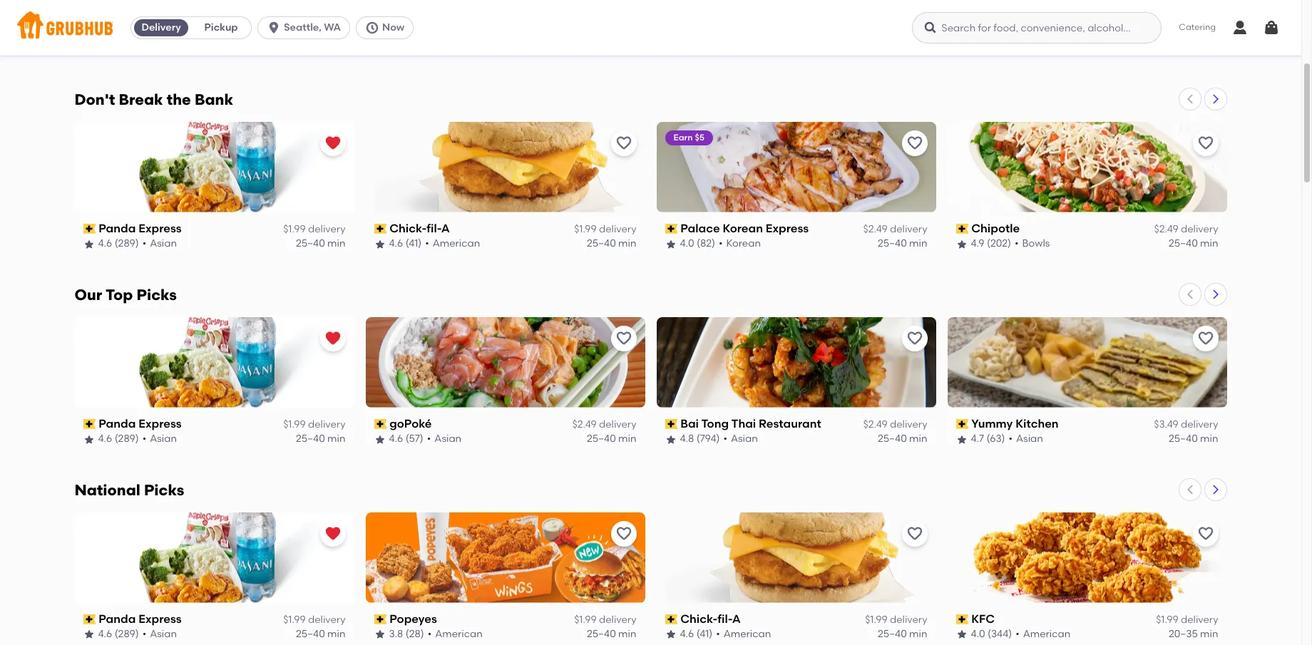 Task type: describe. For each thing, give the bounding box(es) containing it.
subscription pass image for 4.0 (344)
[[956, 615, 969, 625]]

4.7 (63)
[[971, 433, 1005, 445]]

bai
[[681, 417, 699, 431]]

popeyes logo image
[[366, 513, 645, 603]]

4.0 for palace korean express
[[680, 238, 694, 250]]

20–35 min
[[1169, 629, 1218, 641]]

$7.49 delivery
[[283, 28, 346, 40]]

$3.49 delivery
[[1154, 419, 1218, 431]]

• american for kfc logo
[[1016, 629, 1071, 641]]

• for yummy kitchen logo
[[1009, 433, 1013, 445]]

star icon image for bottom the chick-fil-a logo
[[665, 629, 676, 641]]

min for saved restaurant button associated with picks
[[327, 433, 346, 445]]

earn
[[674, 133, 693, 143]]

4.6 (289) for national picks
[[98, 629, 139, 641]]

american for star icon associated with kfc logo
[[1023, 629, 1071, 641]]

3.8 (28)
[[389, 629, 424, 641]]

gopoké logo image
[[366, 317, 645, 408]]

tong
[[701, 417, 729, 431]]

restaurant
[[759, 417, 821, 431]]

20–35
[[1169, 629, 1198, 641]]

min for save this restaurant button for chipotle logo
[[1200, 238, 1218, 250]]

subscription pass image for 3.8 (28)
[[374, 615, 387, 625]]

national picks
[[75, 481, 184, 499]]

4.6 (41) for star icon related to the chick-fil-a logo to the left
[[389, 238, 422, 250]]

(57)
[[406, 433, 424, 445]]

• american for the chick-fil-a logo to the left
[[425, 238, 480, 250]]

subscription pass image for 4.9 (202)
[[956, 224, 969, 234]]

pickup
[[204, 21, 238, 34]]

panda express for our top picks
[[99, 417, 182, 431]]

4.6 (41) for bottom the chick-fil-a logo's star icon
[[680, 629, 713, 641]]

subscription pass image for $2.49 delivery
[[83, 419, 96, 429]]

0 horizontal spatial chick-fil-a logo image
[[366, 122, 645, 212]]

star icon image for popeyes logo
[[374, 629, 385, 641]]

3.8
[[389, 629, 403, 641]]

national
[[75, 481, 140, 499]]

min for 1st saved restaurant button from the bottom of the page
[[327, 629, 346, 641]]

3 caret left icon image from the top
[[1184, 484, 1196, 495]]

(344)
[[988, 629, 1012, 641]]

american for bottom the chick-fil-a logo's star icon
[[724, 629, 771, 641]]

1 vertical spatial chick-fil-a logo image
[[656, 513, 936, 603]]

• for bottom the chick-fil-a logo
[[716, 629, 720, 641]]

bai tong thai restaurant logo image
[[656, 317, 936, 408]]

bento
[[136, 26, 169, 40]]

fil- for star icon related to the chick-fil-a logo to the left
[[427, 222, 441, 235]]

delivery
[[142, 21, 181, 34]]

yummy kitchen
[[971, 417, 1059, 431]]

3 saved restaurant button from the top
[[320, 521, 346, 547]]

4.9 (202)
[[971, 238, 1011, 250]]

• korean
[[719, 238, 761, 250]]

american for star icon related to the chick-fil-a logo to the left
[[433, 238, 480, 250]]

palace korean express
[[681, 222, 809, 235]]

express for our top picks
[[139, 417, 182, 431]]

(41) for star icon related to the chick-fil-a logo to the left
[[406, 238, 422, 250]]

catering button
[[1169, 12, 1226, 44]]

save this restaurant image for don't break the bank
[[1197, 135, 1214, 152]]

panda for our top picks
[[99, 417, 136, 431]]

• for the chick-fil-a logo to the left
[[425, 238, 429, 250]]

earn $5
[[674, 133, 705, 143]]

bowls
[[1022, 238, 1050, 250]]

subscription pass image for 4.0 (82)
[[665, 224, 678, 234]]

min for save this restaurant button for the chick-fil-a logo to the left
[[618, 238, 637, 250]]

4.6 for the chick-fil-a logo to the left save this restaurant image
[[389, 238, 403, 250]]

chick-fil-a for star icon related to the chick-fil-a logo to the left
[[390, 222, 450, 235]]

4.6 for saved restaurant image
[[98, 629, 112, 641]]

4.0 for kfc
[[971, 629, 985, 641]]

chipotle
[[971, 222, 1020, 235]]

delivery button
[[131, 16, 191, 39]]

saved restaurant button for picks
[[320, 326, 346, 351]]

4.0 (344)
[[971, 629, 1012, 641]]

3 svg image from the left
[[924, 21, 938, 35]]

min for saved restaurant button related to the
[[327, 238, 346, 250]]

save this restaurant button for yummy kitchen logo
[[1193, 326, 1218, 351]]

seattle, wa
[[284, 21, 341, 34]]

star icon image for the chick-fil-a logo to the left
[[374, 239, 385, 250]]

sodo bento
[[99, 26, 169, 40]]

• american for popeyes logo
[[428, 629, 483, 641]]

caret left icon image for picks
[[1184, 289, 1196, 300]]

(63)
[[987, 433, 1005, 445]]

popeyes
[[390, 612, 437, 626]]

(289) for our top picks
[[115, 433, 139, 445]]

panda express for don't break the bank
[[99, 222, 182, 235]]

thai
[[731, 417, 756, 431]]

subscription pass image for $1.99 delivery
[[83, 615, 96, 625]]

save this restaurant image for bottom the chick-fil-a logo
[[906, 525, 923, 542]]

chick- for bottom the chick-fil-a logo's star icon
[[681, 612, 718, 626]]

$2.49 delivery for chipotle
[[1154, 223, 1218, 235]]

$2.49 delivery for bai tong thai restaurant
[[863, 419, 928, 431]]

(202)
[[987, 238, 1011, 250]]

svg image for now
[[365, 21, 379, 35]]

svg image for seattle, wa
[[267, 21, 281, 35]]

subscription pass image inside panda express link
[[374, 29, 387, 39]]

yummy
[[971, 417, 1013, 431]]

korean for palace
[[723, 222, 763, 235]]

min for save this restaurant button associated with yummy kitchen logo
[[1200, 433, 1218, 445]]

4.8
[[680, 433, 694, 445]]

break
[[119, 90, 163, 108]]

a for bottom the chick-fil-a logo's star icon
[[732, 612, 741, 626]]

panda express link
[[374, 26, 637, 42]]

(289) for don't break the bank
[[115, 238, 139, 250]]

$2.49 for bai tong thai restaurant
[[863, 419, 888, 431]]

save this restaurant button for bottom the chick-fil-a logo
[[902, 521, 928, 547]]

subscription pass image for 4.6 (57)
[[374, 419, 387, 429]]

gopoké
[[390, 417, 432, 431]]

save this restaurant image for the chick-fil-a logo to the left
[[615, 135, 632, 152]]

4.6 for saved restaurant icon corresponding to our top picks
[[98, 433, 112, 445]]

star icon image for the bai tong thai restaurant logo
[[665, 434, 676, 445]]

kfc logo image
[[947, 513, 1227, 603]]

4.0 (82)
[[680, 238, 715, 250]]

min for save this restaurant button corresponding to the bai tong thai restaurant logo
[[909, 433, 928, 445]]

star icon image for yummy kitchen logo
[[956, 434, 967, 445]]

panda express for national picks
[[99, 612, 182, 626]]



Task type: vqa. For each thing, say whether or not it's contained in the screenshot.
the Saved restaurant button
yes



Task type: locate. For each thing, give the bounding box(es) containing it.
4.0 left (82)
[[680, 238, 694, 250]]

• for palace korean express logo
[[719, 238, 723, 250]]

0 vertical spatial korean
[[723, 222, 763, 235]]

min for kfc logo's save this restaurant button
[[1200, 629, 1218, 641]]

now button
[[356, 16, 420, 39]]

4.6 (289)
[[389, 42, 430, 55], [98, 238, 139, 250], [98, 433, 139, 445], [98, 629, 139, 641]]

saved restaurant button
[[320, 130, 346, 156], [320, 326, 346, 351], [320, 521, 346, 547]]

chick-fil-a for bottom the chick-fil-a logo's star icon
[[681, 612, 741, 626]]

save this restaurant button for the bai tong thai restaurant logo
[[902, 326, 928, 351]]

panda
[[390, 26, 427, 40], [99, 222, 136, 235], [99, 417, 136, 431], [99, 612, 136, 626]]

2 vertical spatial caret right icon image
[[1210, 484, 1221, 495]]

1 horizontal spatial 4.0
[[971, 629, 985, 641]]

chipotle logo image
[[947, 122, 1227, 212]]

0 horizontal spatial fil-
[[427, 222, 441, 235]]

subscription pass image
[[83, 29, 96, 39], [83, 419, 96, 429], [665, 419, 678, 429], [83, 615, 96, 625], [665, 615, 678, 625]]

0 horizontal spatial 4.6 (41)
[[389, 238, 422, 250]]

1 vertical spatial chick-fil-a
[[681, 612, 741, 626]]

caret left icon image for the
[[1184, 93, 1196, 105]]

2 svg image from the left
[[1263, 19, 1280, 36]]

panda express logo image for picks
[[75, 317, 354, 408]]

caret right icon image
[[1210, 93, 1221, 105], [1210, 289, 1221, 300], [1210, 484, 1221, 495]]

2 saved restaurant button from the top
[[320, 326, 346, 351]]

(794)
[[697, 433, 720, 445]]

kitchen
[[1016, 417, 1059, 431]]

panda for don't break the bank
[[99, 222, 136, 235]]

• for popeyes logo
[[428, 629, 432, 641]]

save this restaurant button for kfc logo
[[1193, 521, 1218, 547]]

(289) for national picks
[[115, 629, 139, 641]]

2 panda express logo image from the top
[[75, 317, 354, 408]]

0 vertical spatial 4.6 (41)
[[389, 238, 422, 250]]

1 horizontal spatial a
[[732, 612, 741, 626]]

save this restaurant button
[[611, 130, 637, 156], [902, 130, 928, 156], [1193, 130, 1218, 156], [611, 326, 637, 351], [902, 326, 928, 351], [1193, 326, 1218, 351], [611, 521, 637, 547], [902, 521, 928, 547], [1193, 521, 1218, 547]]

panda for national picks
[[99, 612, 136, 626]]

0 vertical spatial saved restaurant button
[[320, 130, 346, 156]]

0 vertical spatial a
[[441, 222, 450, 235]]

min for save this restaurant button for bottom the chick-fil-a logo
[[909, 629, 928, 641]]

25–40
[[587, 42, 616, 55], [296, 238, 325, 250], [587, 238, 616, 250], [878, 238, 907, 250], [1169, 238, 1198, 250], [296, 433, 325, 445], [587, 433, 616, 445], [878, 433, 907, 445], [1169, 433, 1198, 445], [296, 629, 325, 641], [587, 629, 616, 641], [878, 629, 907, 641]]

4.9
[[971, 238, 985, 250]]

catering
[[1179, 22, 1216, 32]]

svg image inside seattle, wa button
[[267, 21, 281, 35]]

saved restaurant image for don't break the bank
[[324, 135, 341, 152]]

1 vertical spatial save this restaurant image
[[1197, 330, 1214, 347]]

(41)
[[406, 238, 422, 250], [697, 629, 713, 641]]

1 horizontal spatial svg image
[[1263, 19, 1280, 36]]

korean down palace korean express
[[726, 238, 761, 250]]

2 vertical spatial caret left icon image
[[1184, 484, 1196, 495]]

• for gopoké logo
[[427, 433, 431, 445]]

1 horizontal spatial chick-fil-a
[[681, 612, 741, 626]]

picks right top
[[137, 286, 177, 304]]

1 vertical spatial picks
[[144, 481, 184, 499]]

$2.49
[[863, 223, 888, 235], [1154, 223, 1179, 235], [572, 419, 597, 431], [863, 419, 888, 431]]

star icon image for kfc logo
[[956, 629, 967, 641]]

2 horizontal spatial svg image
[[924, 21, 938, 35]]

1 horizontal spatial chick-
[[681, 612, 718, 626]]

1 panda express logo image from the top
[[75, 122, 354, 212]]

1 vertical spatial chick-
[[681, 612, 718, 626]]

palace
[[681, 222, 720, 235]]

(28)
[[406, 629, 424, 641]]

min for gopoké logo save this restaurant button
[[618, 433, 637, 445]]

saved restaurant button for the
[[320, 130, 346, 156]]

1 vertical spatial korean
[[726, 238, 761, 250]]

4.6 (289) for don't break the bank
[[98, 238, 139, 250]]

express for national picks
[[139, 612, 182, 626]]

• for the bai tong thai restaurant logo
[[723, 433, 727, 445]]

breakfast
[[83, 42, 129, 55]]

• asian
[[433, 42, 468, 55], [142, 238, 177, 250], [142, 433, 177, 445], [427, 433, 462, 445], [723, 433, 758, 445], [1009, 433, 1043, 445], [142, 629, 177, 641]]

fil-
[[427, 222, 441, 235], [718, 612, 732, 626]]

4.6 (57)
[[389, 433, 424, 445]]

4.7
[[971, 433, 984, 445]]

$1.99 delivery
[[283, 223, 346, 235], [574, 223, 637, 235], [283, 419, 346, 431], [283, 614, 346, 626], [574, 614, 637, 626], [865, 614, 928, 626], [1156, 614, 1218, 626]]

0 vertical spatial caret left icon image
[[1184, 93, 1196, 105]]

asian
[[441, 42, 468, 55], [150, 238, 177, 250], [150, 433, 177, 445], [435, 433, 462, 445], [731, 433, 758, 445], [1016, 433, 1043, 445], [150, 629, 177, 641]]

our top picks
[[75, 286, 177, 304]]

4.6 for save this restaurant image corresponding to gopoké logo
[[389, 433, 403, 445]]

caret left icon image
[[1184, 93, 1196, 105], [1184, 289, 1196, 300], [1184, 484, 1196, 495]]

now
[[382, 21, 405, 34]]

1 vertical spatial 4.6 (41)
[[680, 629, 713, 641]]

svg image
[[1232, 19, 1249, 36], [1263, 19, 1280, 36]]

3 panda express logo image from the top
[[75, 513, 354, 603]]

4.6
[[389, 42, 403, 55], [98, 238, 112, 250], [389, 238, 403, 250], [98, 433, 112, 445], [389, 433, 403, 445], [98, 629, 112, 641], [680, 629, 694, 641]]

2 saved restaurant image from the top
[[324, 330, 341, 347]]

american for star icon related to popeyes logo
[[435, 629, 483, 641]]

0 vertical spatial caret right icon image
[[1210, 93, 1221, 105]]

4.6 (41)
[[389, 238, 422, 250], [680, 629, 713, 641]]

subscription pass image for 4.7 (63)
[[956, 419, 969, 429]]

fil- for bottom the chick-fil-a logo's star icon
[[718, 612, 732, 626]]

0 horizontal spatial 4.0
[[680, 238, 694, 250]]

panda express logo image
[[75, 122, 354, 212], [75, 317, 354, 408], [75, 513, 354, 603]]

panda express logo image for the
[[75, 122, 354, 212]]

40–55
[[296, 42, 325, 55]]

delivery
[[308, 28, 346, 40], [308, 223, 346, 235], [599, 223, 637, 235], [890, 223, 928, 235], [1181, 223, 1218, 235], [308, 419, 346, 431], [599, 419, 637, 431], [890, 419, 928, 431], [1181, 419, 1218, 431], [308, 614, 346, 626], [599, 614, 637, 626], [890, 614, 928, 626], [1181, 614, 1218, 626]]

express for don't break the bank
[[139, 222, 182, 235]]

0 vertical spatial picks
[[137, 286, 177, 304]]

chick-fil-a logo image
[[366, 122, 645, 212], [656, 513, 936, 603]]

our
[[75, 286, 102, 304]]

express
[[430, 26, 473, 40], [139, 222, 182, 235], [766, 222, 809, 235], [139, 417, 182, 431], [139, 612, 182, 626]]

1 horizontal spatial (41)
[[697, 629, 713, 641]]

2 vertical spatial saved restaurant button
[[320, 521, 346, 547]]

yummy kitchen logo image
[[947, 317, 1227, 408]]

2 svg image from the left
[[365, 21, 379, 35]]

bai tong thai restaurant
[[681, 417, 821, 431]]

save this restaurant image for the bai tong thai restaurant logo
[[906, 330, 923, 347]]

1 vertical spatial a
[[732, 612, 741, 626]]

save this restaurant button for gopoké logo
[[611, 326, 637, 351]]

kfc
[[971, 612, 995, 626]]

1 vertical spatial saved restaurant image
[[324, 330, 341, 347]]

0 vertical spatial 4.0
[[680, 238, 694, 250]]

4.8 (794)
[[680, 433, 720, 445]]

min
[[327, 42, 346, 55], [618, 42, 637, 55], [327, 238, 346, 250], [618, 238, 637, 250], [909, 238, 928, 250], [1200, 238, 1218, 250], [327, 433, 346, 445], [618, 433, 637, 445], [909, 433, 928, 445], [1200, 433, 1218, 445], [327, 629, 346, 641], [618, 629, 637, 641], [909, 629, 928, 641], [1200, 629, 1218, 641]]

1 vertical spatial caret right icon image
[[1210, 289, 1221, 300]]

star icon image for gopoké logo
[[374, 434, 385, 445]]

(82)
[[697, 238, 715, 250]]

chick- for star icon related to the chick-fil-a logo to the left
[[390, 222, 427, 235]]

1 saved restaurant button from the top
[[320, 130, 346, 156]]

(289)
[[406, 42, 430, 55], [115, 238, 139, 250], [115, 433, 139, 445], [115, 629, 139, 641]]

saved restaurant image
[[324, 525, 341, 542]]

1 horizontal spatial fil-
[[718, 612, 732, 626]]

0 horizontal spatial (41)
[[406, 238, 422, 250]]

chick-fil-a
[[390, 222, 450, 235], [681, 612, 741, 626]]

25–40 min
[[587, 42, 637, 55], [296, 238, 346, 250], [587, 238, 637, 250], [878, 238, 928, 250], [1169, 238, 1218, 250], [296, 433, 346, 445], [587, 433, 637, 445], [878, 433, 928, 445], [1169, 433, 1218, 445], [296, 629, 346, 641], [587, 629, 637, 641], [878, 629, 928, 641]]

0 vertical spatial chick-fil-a logo image
[[366, 122, 645, 212]]

0 horizontal spatial a
[[441, 222, 450, 235]]

star icon image for chipotle logo
[[956, 239, 967, 250]]

pickup button
[[191, 16, 251, 39]]

save this restaurant image for our top picks
[[1197, 330, 1214, 347]]

caret right icon image for the
[[1210, 93, 1221, 105]]

the
[[167, 90, 191, 108]]

saved restaurant image for our top picks
[[324, 330, 341, 347]]

1 saved restaurant image from the top
[[324, 135, 341, 152]]

star icon image
[[374, 43, 385, 55], [83, 239, 94, 250], [374, 239, 385, 250], [665, 239, 676, 250], [956, 239, 967, 250], [83, 434, 94, 445], [374, 434, 385, 445], [665, 434, 676, 445], [956, 434, 967, 445], [83, 629, 94, 641], [374, 629, 385, 641], [665, 629, 676, 641], [956, 629, 967, 641]]

0 vertical spatial chick-fil-a
[[390, 222, 450, 235]]

4.6 for bottom the chick-fil-a logo save this restaurant image
[[680, 629, 694, 641]]

palace korean express logo image
[[656, 122, 936, 212]]

40–55 min
[[296, 42, 346, 55]]

svg image
[[267, 21, 281, 35], [365, 21, 379, 35], [924, 21, 938, 35]]

4.0 down kfc
[[971, 629, 985, 641]]

(41) for bottom the chick-fil-a logo's star icon
[[697, 629, 713, 641]]

save this restaurant button for popeyes logo
[[611, 521, 637, 547]]

seattle,
[[284, 21, 322, 34]]

0 horizontal spatial svg image
[[267, 21, 281, 35]]

save this restaurant image
[[615, 135, 632, 152], [906, 135, 923, 152], [615, 330, 632, 347], [906, 330, 923, 347], [906, 525, 923, 542], [1197, 525, 1214, 542]]

$2.49 for palace korean express
[[863, 223, 888, 235]]

wa
[[324, 21, 341, 34]]

picks
[[137, 286, 177, 304], [144, 481, 184, 499]]

4.6 for saved restaurant icon associated with don't break the bank
[[98, 238, 112, 250]]

1 svg image from the left
[[267, 21, 281, 35]]

seattle, wa button
[[258, 16, 356, 39]]

1 vertical spatial 4.0
[[971, 629, 985, 641]]

save this restaurant image for gopoké logo
[[615, 330, 632, 347]]

0 vertical spatial (41)
[[406, 238, 422, 250]]

1 vertical spatial (41)
[[697, 629, 713, 641]]

1 caret left icon image from the top
[[1184, 93, 1196, 105]]

subscription pass image
[[374, 29, 387, 39], [83, 224, 96, 234], [374, 224, 387, 234], [665, 224, 678, 234], [956, 224, 969, 234], [374, 419, 387, 429], [956, 419, 969, 429], [374, 615, 387, 625], [956, 615, 969, 625]]

2 vertical spatial panda express logo image
[[75, 513, 354, 603]]

1 vertical spatial caret left icon image
[[1184, 289, 1196, 300]]

min for save this restaurant button corresponding to popeyes logo
[[618, 629, 637, 641]]

• american
[[425, 238, 480, 250], [428, 629, 483, 641], [716, 629, 771, 641], [1016, 629, 1071, 641]]

korean
[[723, 222, 763, 235], [726, 238, 761, 250]]

0 vertical spatial chick-
[[390, 222, 427, 235]]

panda express
[[390, 26, 473, 40], [99, 222, 182, 235], [99, 417, 182, 431], [99, 612, 182, 626]]

caret right icon image for picks
[[1210, 289, 1221, 300]]

subscription pass image for panda express
[[83, 29, 96, 39]]

1 horizontal spatial svg image
[[365, 21, 379, 35]]

star icon image for palace korean express logo
[[665, 239, 676, 250]]

2 caret left icon image from the top
[[1184, 289, 1196, 300]]

$5
[[695, 133, 705, 143]]

save this restaurant button for the chick-fil-a logo to the left
[[611, 130, 637, 156]]

3 caret right icon image from the top
[[1210, 484, 1221, 495]]

• american for bottom the chick-fil-a logo
[[716, 629, 771, 641]]

1 vertical spatial saved restaurant button
[[320, 326, 346, 351]]

chick-
[[390, 222, 427, 235], [681, 612, 718, 626]]

0 vertical spatial panda express logo image
[[75, 122, 354, 212]]

•
[[433, 42, 437, 55], [142, 238, 146, 250], [425, 238, 429, 250], [719, 238, 723, 250], [1015, 238, 1019, 250], [142, 433, 146, 445], [427, 433, 431, 445], [723, 433, 727, 445], [1009, 433, 1013, 445], [142, 629, 146, 641], [428, 629, 432, 641], [716, 629, 720, 641], [1016, 629, 1020, 641]]

subscription pass image for 4.6 (41)
[[374, 224, 387, 234]]

saved restaurant image
[[324, 135, 341, 152], [324, 330, 341, 347]]

picks right national
[[144, 481, 184, 499]]

1 horizontal spatial chick-fil-a logo image
[[656, 513, 936, 603]]

save this restaurant image
[[1197, 135, 1214, 152], [1197, 330, 1214, 347], [615, 525, 632, 542]]

$1.99
[[283, 223, 306, 235], [574, 223, 597, 235], [283, 419, 306, 431], [283, 614, 306, 626], [574, 614, 597, 626], [865, 614, 888, 626], [1156, 614, 1179, 626]]

0 horizontal spatial chick-
[[390, 222, 427, 235]]

$3.49
[[1154, 419, 1179, 431]]

$7.49
[[283, 28, 306, 40]]

svg image inside now "button"
[[365, 21, 379, 35]]

$2.49 delivery for gopoké
[[572, 419, 637, 431]]

• bowls
[[1015, 238, 1050, 250]]

0 horizontal spatial svg image
[[1232, 19, 1249, 36]]

sodo
[[99, 26, 133, 40]]

4.0
[[680, 238, 694, 250], [971, 629, 985, 641]]

1 caret right icon image from the top
[[1210, 93, 1221, 105]]

subscription pass image for 4.6 (289)
[[83, 224, 96, 234]]

0 vertical spatial fil-
[[427, 222, 441, 235]]

2 caret right icon image from the top
[[1210, 289, 1221, 300]]

1 horizontal spatial 4.6 (41)
[[680, 629, 713, 641]]

0 horizontal spatial chick-fil-a
[[390, 222, 450, 235]]

• for kfc logo
[[1016, 629, 1020, 641]]

2 vertical spatial save this restaurant image
[[615, 525, 632, 542]]

bank
[[195, 90, 233, 108]]

save this restaurant button for chipotle logo
[[1193, 130, 1218, 156]]

$2.49 delivery for palace korean express
[[863, 223, 928, 235]]

$2.49 for gopoké
[[572, 419, 597, 431]]

korean for •
[[726, 238, 761, 250]]

4.6 (289) for our top picks
[[98, 433, 139, 445]]

Search for food, convenience, alcohol... search field
[[912, 12, 1162, 44]]

1 vertical spatial fil-
[[718, 612, 732, 626]]

top
[[105, 286, 133, 304]]

$2.49 delivery
[[863, 223, 928, 235], [1154, 223, 1218, 235], [572, 419, 637, 431], [863, 419, 928, 431]]

1 vertical spatial panda express logo image
[[75, 317, 354, 408]]

$2.49 for chipotle
[[1154, 223, 1179, 235]]

0 vertical spatial save this restaurant image
[[1197, 135, 1214, 152]]

don't
[[75, 90, 115, 108]]

a
[[441, 222, 450, 235], [732, 612, 741, 626]]

korean up • korean
[[723, 222, 763, 235]]

save this restaurant image for kfc logo
[[1197, 525, 1214, 542]]

american
[[433, 238, 480, 250], [435, 629, 483, 641], [724, 629, 771, 641], [1023, 629, 1071, 641]]

• for chipotle logo
[[1015, 238, 1019, 250]]

0 vertical spatial saved restaurant image
[[324, 135, 341, 152]]

don't break the bank
[[75, 90, 233, 108]]

1 svg image from the left
[[1232, 19, 1249, 36]]

main navigation navigation
[[0, 0, 1302, 56]]



